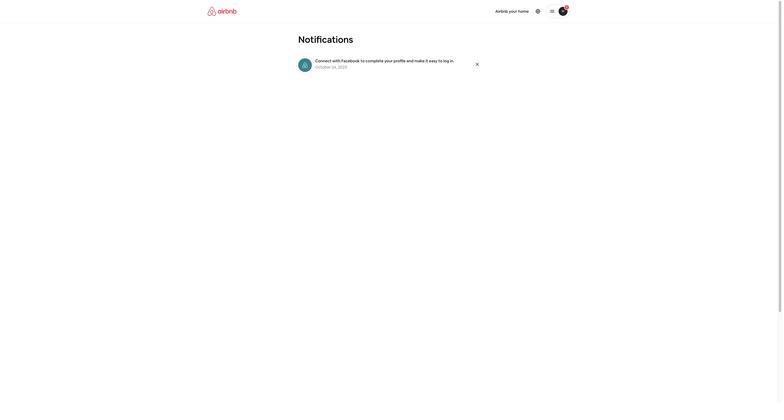 Task type: describe. For each thing, give the bounding box(es) containing it.
1 button
[[546, 5, 571, 18]]

2 to from the left
[[439, 58, 443, 63]]

1 to from the left
[[361, 58, 365, 63]]

home
[[518, 9, 529, 14]]

easy
[[429, 58, 438, 63]]

24,
[[332, 65, 337, 70]]

airbnb your home
[[496, 9, 529, 14]]

airbnb your home link
[[492, 5, 533, 17]]

profile element
[[396, 0, 571, 23]]

2023
[[338, 65, 347, 70]]

facebook
[[342, 58, 360, 63]]

connect with facebook to complete your profile and make it easy to log in. october 24, 2023
[[315, 58, 455, 70]]



Task type: vqa. For each thing, say whether or not it's contained in the screenshot.
1
yes



Task type: locate. For each thing, give the bounding box(es) containing it.
profile
[[394, 58, 406, 63]]

0 horizontal spatial your
[[385, 58, 393, 63]]

complete
[[366, 58, 384, 63]]

1 horizontal spatial your
[[509, 9, 518, 14]]

in.
[[450, 58, 455, 63]]

your inside profile element
[[509, 9, 518, 14]]

your
[[509, 9, 518, 14], [385, 58, 393, 63]]

to
[[361, 58, 365, 63], [439, 58, 443, 63]]

make
[[415, 58, 425, 63]]

1 vertical spatial your
[[385, 58, 393, 63]]

connect
[[315, 58, 332, 63]]

to left the log
[[439, 58, 443, 63]]

your left profile
[[385, 58, 393, 63]]

your left home
[[509, 9, 518, 14]]

notifications
[[298, 34, 353, 45]]

to left complete
[[361, 58, 365, 63]]

and
[[407, 58, 414, 63]]

log
[[444, 58, 449, 63]]

october
[[315, 65, 331, 70]]

airbnb
[[496, 9, 508, 14]]

0 vertical spatial your
[[509, 9, 518, 14]]

with
[[333, 58, 341, 63]]

0 horizontal spatial to
[[361, 58, 365, 63]]

1 horizontal spatial to
[[439, 58, 443, 63]]

it
[[426, 58, 428, 63]]

1
[[567, 5, 568, 9]]

your inside the connect with facebook to complete your profile and make it easy to log in. october 24, 2023
[[385, 58, 393, 63]]



